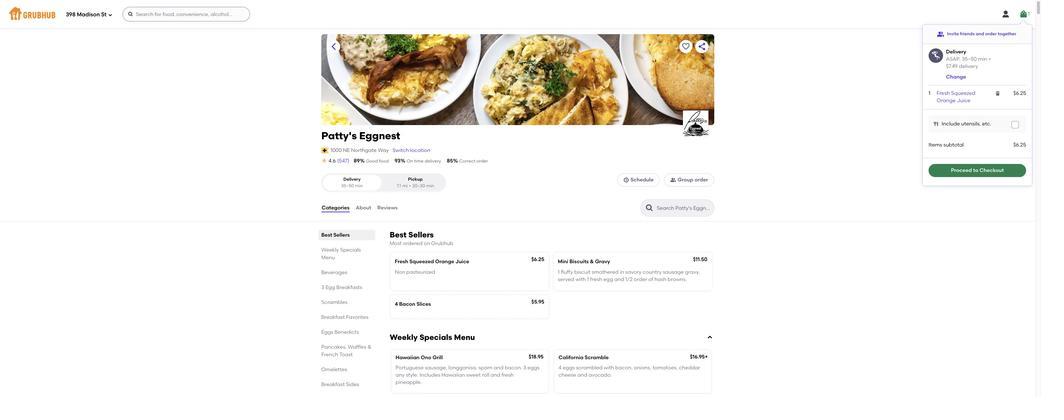 Task type: describe. For each thing, give the bounding box(es) containing it.
on time delivery
[[407, 159, 441, 164]]

breakfast for breakfast sides
[[322, 382, 345, 388]]

about button
[[356, 195, 372, 221]]

85
[[447, 158, 453, 164]]

best sellers
[[322, 232, 350, 239]]

reviews button
[[377, 195, 398, 221]]

non pasteurized
[[395, 269, 435, 275]]

$16.95
[[690, 354, 705, 360]]

food
[[379, 159, 389, 164]]

eggs benedicts tab
[[322, 329, 372, 336]]

onions,
[[634, 365, 652, 371]]

1 vertical spatial $6.25
[[1014, 142, 1027, 148]]

switch location button
[[392, 147, 431, 155]]

toast
[[340, 352, 353, 358]]

most
[[390, 241, 402, 247]]

mini
[[558, 259, 569, 265]]

svg image for 1
[[1020, 10, 1029, 19]]

1000
[[331, 147, 342, 154]]

• inside pickup 7.1 mi • 20–30 min
[[409, 183, 411, 188]]

order right correct
[[477, 159, 488, 164]]

delivery for asap,
[[947, 49, 967, 55]]

weekly specials menu inside button
[[390, 333, 475, 342]]

in
[[620, 269, 625, 275]]

weekly specials menu tab
[[322, 247, 372, 262]]

correct
[[459, 159, 476, 164]]

gravy,
[[685, 269, 700, 275]]

specials inside weekly specials menu tab
[[340, 247, 361, 253]]

7.1
[[397, 183, 401, 188]]

spam
[[479, 365, 493, 371]]

cheese
[[559, 373, 577, 379]]

savory
[[626, 269, 642, 275]]

Search Patty's Eggnest search field
[[656, 205, 712, 212]]

sides
[[346, 382, 359, 388]]

breakfast favorites tab
[[322, 314, 372, 322]]

california scramble
[[559, 355, 609, 361]]

country
[[643, 269, 662, 275]]

and inside "1 fluffy biscuit smothered in savory country sausage gravy, served with 1 fresh egg and 1/2 order of hash browns."
[[615, 277, 624, 283]]

0 vertical spatial $6.25
[[1014, 90, 1027, 96]]

squeezed inside "fresh squeezed orange juice" link
[[952, 90, 976, 96]]

biscuits
[[570, 259, 589, 265]]

sellers for best sellers most ordered on grubhub
[[409, 231, 434, 240]]

group order
[[678, 177, 709, 183]]

scrambles
[[322, 300, 348, 306]]

pineapple.
[[396, 380, 422, 386]]

hash
[[655, 277, 667, 283]]

invite
[[948, 31, 960, 37]]

utensils,
[[962, 121, 981, 127]]

scramble
[[585, 355, 609, 361]]

beverages
[[322, 270, 347, 276]]

weekly inside weekly specials menu
[[322, 247, 339, 253]]

avocado.
[[589, 373, 612, 379]]

portuguese
[[396, 365, 424, 371]]

share icon image
[[698, 42, 707, 51]]

35–50 inside delivery asap, 35–50 min • $7.49 delivery
[[962, 56, 977, 62]]

st
[[101, 11, 107, 18]]

pickup
[[408, 177, 423, 182]]

style.
[[406, 373, 419, 379]]

min inside delivery 35–50 min
[[355, 183, 363, 188]]

patty's
[[322, 130, 357, 142]]

weekly inside weekly specials menu button
[[390, 333, 418, 342]]

items
[[929, 142, 943, 148]]

1 button
[[1020, 8, 1030, 21]]

breakfast for breakfast favorites
[[322, 315, 345, 321]]

3 inside tab
[[322, 285, 324, 291]]

people icon image for invite friends and order together
[[938, 31, 945, 38]]

grill
[[433, 355, 443, 361]]

reviews
[[378, 205, 398, 211]]

specials inside weekly specials menu button
[[420, 333, 453, 342]]

includes
[[420, 373, 440, 379]]

tomatoes,
[[653, 365, 678, 371]]

northgate
[[351, 147, 377, 154]]

of
[[649, 277, 654, 283]]

time
[[414, 159, 424, 164]]

bacon.
[[505, 365, 522, 371]]

any
[[396, 373, 405, 379]]

pancakes,
[[322, 344, 347, 351]]

invite friends and order together button
[[938, 28, 1017, 41]]

to
[[974, 167, 979, 174]]

omelettes
[[322, 367, 347, 373]]

madison
[[77, 11, 100, 18]]

$11.50
[[693, 257, 708, 263]]

patty's eggnest logo image
[[683, 111, 709, 136]]

1 vertical spatial squeezed
[[410, 259, 434, 265]]

items subtotal
[[929, 142, 964, 148]]

ordered
[[403, 241, 423, 247]]

and right spam in the bottom left of the page
[[494, 365, 504, 371]]

menu inside weekly specials menu button
[[454, 333, 475, 342]]

invite friends and order together
[[948, 31, 1017, 37]]

4 bacon slices
[[395, 302, 431, 308]]

tooltip containing delivery
[[923, 20, 1033, 186]]

$18.95
[[529, 354, 544, 360]]

menu inside weekly specials menu tab
[[322, 255, 335, 261]]

pancakes, waffles & french toast tab
[[322, 344, 372, 359]]

eggs inside the 4 eggs scrambled with bacon, onions, tomatoes, cheddar cheese and avocado.
[[563, 365, 575, 371]]

$5.95
[[532, 299, 545, 306]]

• inside delivery asap, 35–50 min • $7.49 delivery
[[989, 56, 991, 62]]

switch
[[393, 147, 409, 154]]

sellers for best sellers
[[334, 232, 350, 239]]

order inside button
[[695, 177, 709, 183]]

portuguese sausage, longganisa, spam and bacon. 3 eggs any style. includes hawaiian sweet roll and fresh pineapple.
[[396, 365, 540, 386]]

eggs benedicts
[[322, 330, 359, 336]]

svg image for 4.6
[[322, 158, 327, 164]]

friends
[[961, 31, 975, 37]]

best for best sellers most ordered on grubhub
[[390, 231, 407, 240]]

4 for 4 bacon slices
[[395, 302, 398, 308]]

and inside invite friends and order together 'button'
[[976, 31, 985, 37]]

switch location
[[393, 147, 431, 154]]

schedule
[[631, 177, 654, 183]]

change
[[947, 74, 967, 80]]

and right roll
[[491, 373, 501, 379]]

(547)
[[337, 158, 350, 164]]

order inside 'button'
[[986, 31, 997, 37]]

served
[[558, 277, 575, 283]]

mini biscuits & gravy
[[558, 259, 610, 265]]

proceed to checkout button
[[929, 164, 1027, 177]]

fresh inside portuguese sausage, longganisa, spam and bacon. 3 eggs any style. includes hawaiian sweet roll and fresh pineapple.
[[502, 373, 514, 379]]

with inside the 4 eggs scrambled with bacon, onions, tomatoes, cheddar cheese and avocado.
[[604, 365, 614, 371]]

3 egg breakfasts tab
[[322, 284, 372, 292]]

mi
[[403, 183, 408, 188]]

sweet
[[466, 373, 481, 379]]

option group containing delivery 35–50 min
[[322, 174, 446, 192]]

roll
[[482, 373, 490, 379]]

1 horizontal spatial fresh squeezed orange juice
[[937, 90, 976, 104]]

pancakes, waffles & french toast
[[322, 344, 372, 358]]

categories
[[322, 205, 350, 211]]

svg image inside weekly specials menu button
[[707, 335, 713, 341]]

search icon image
[[646, 204, 654, 213]]

breakfast favorites
[[322, 315, 369, 321]]

save this restaurant button
[[680, 40, 693, 53]]

Search for food, convenience, alcohol... search field
[[123, 7, 250, 21]]



Task type: locate. For each thing, give the bounding box(es) containing it.
fluffy
[[561, 269, 573, 275]]

sellers inside best sellers most ordered on grubhub
[[409, 231, 434, 240]]

delivery for 35–50
[[344, 177, 361, 182]]

0 vertical spatial 3
[[322, 285, 324, 291]]

delivery asap, 35–50 min • $7.49 delivery
[[947, 49, 991, 70]]

1 vertical spatial fresh squeezed orange juice
[[395, 259, 470, 265]]

delivery up asap,
[[947, 49, 967, 55]]

bacon
[[399, 302, 416, 308]]

0 horizontal spatial sellers
[[334, 232, 350, 239]]

0 vertical spatial •
[[989, 56, 991, 62]]

0 vertical spatial orange
[[937, 98, 956, 104]]

svg image inside schedule button
[[624, 177, 629, 183]]

eggnest
[[359, 130, 401, 142]]

4 for 4 eggs scrambled with bacon, onions, tomatoes, cheddar cheese and avocado.
[[559, 365, 562, 371]]

benedicts
[[335, 330, 359, 336]]

35–50 up categories
[[341, 183, 354, 188]]

hawaiian ono grill
[[396, 355, 443, 361]]

hawaiian inside portuguese sausage, longganisa, spam and bacon. 3 eggs any style. includes hawaiian sweet roll and fresh pineapple.
[[442, 373, 465, 379]]

menu up beverages
[[322, 255, 335, 261]]

0 horizontal spatial fresh squeezed orange juice
[[395, 259, 470, 265]]

with down biscuit
[[576, 277, 586, 283]]

0 vertical spatial 35–50
[[962, 56, 977, 62]]

egg
[[326, 285, 335, 291]]

sausage,
[[425, 365, 447, 371]]

delivery inside delivery asap, 35–50 min • $7.49 delivery
[[947, 49, 967, 55]]

1000 ne northgate way button
[[330, 147, 389, 155]]

breakfast sides tab
[[322, 381, 372, 389]]

1
[[1029, 11, 1030, 17], [929, 90, 931, 96], [558, 269, 560, 275], [587, 277, 589, 283]]

people icon image left the invite
[[938, 31, 945, 38]]

1 vertical spatial juice
[[456, 259, 470, 265]]

include utensils, etc.
[[942, 121, 992, 127]]

•
[[989, 56, 991, 62], [409, 183, 411, 188]]

1 horizontal spatial min
[[426, 183, 434, 188]]

398
[[66, 11, 76, 18]]

delivery inside delivery 35–50 min
[[344, 177, 361, 182]]

& left gravy at the bottom
[[590, 259, 594, 265]]

and down the scrambled
[[578, 373, 588, 379]]

weekly specials menu up "grill"
[[390, 333, 475, 342]]

4 inside the 4 eggs scrambled with bacon, onions, tomatoes, cheddar cheese and avocado.
[[559, 365, 562, 371]]

& right waffles
[[368, 344, 372, 351]]

0 horizontal spatial weekly specials menu
[[322, 247, 361, 261]]

0 horizontal spatial orange
[[435, 259, 454, 265]]

0 vertical spatial breakfast
[[322, 315, 345, 321]]

1 horizontal spatial &
[[590, 259, 594, 265]]

weekly up hawaiian ono grill
[[390, 333, 418, 342]]

1 eggs from the left
[[528, 365, 540, 371]]

1 horizontal spatial fresh
[[937, 90, 951, 96]]

menu
[[322, 255, 335, 261], [454, 333, 475, 342]]

hawaiian
[[396, 355, 420, 361], [442, 373, 465, 379]]

1 horizontal spatial delivery
[[947, 49, 967, 55]]

option group
[[322, 174, 446, 192]]

0 vertical spatial hawaiian
[[396, 355, 420, 361]]

1 vertical spatial •
[[409, 183, 411, 188]]

proceed to checkout
[[952, 167, 1004, 174]]

best sellers tab
[[322, 232, 372, 239]]

1 vertical spatial hawaiian
[[442, 373, 465, 379]]

patty's eggnest
[[322, 130, 401, 142]]

ono
[[421, 355, 432, 361]]

0 vertical spatial weekly specials menu
[[322, 247, 361, 261]]

1/2
[[626, 277, 633, 283]]

with up avocado.
[[604, 365, 614, 371]]

35–50 inside delivery 35–50 min
[[341, 183, 354, 188]]

order right group
[[695, 177, 709, 183]]

favorites
[[346, 315, 369, 321]]

+
[[705, 354, 708, 360]]

juice
[[958, 98, 971, 104], [456, 259, 470, 265]]

0 horizontal spatial people icon image
[[671, 177, 677, 183]]

specials up "grill"
[[420, 333, 453, 342]]

eggs inside portuguese sausage, longganisa, spam and bacon. 3 eggs any style. includes hawaiian sweet roll and fresh pineapple.
[[528, 365, 540, 371]]

breakfast
[[322, 315, 345, 321], [322, 382, 345, 388]]

squeezed up pasteurized
[[410, 259, 434, 265]]

0 vertical spatial delivery
[[959, 63, 979, 70]]

min inside pickup 7.1 mi • 20–30 min
[[426, 183, 434, 188]]

pasteurized
[[406, 269, 435, 275]]

squeezed down change button
[[952, 90, 976, 96]]

0 vertical spatial with
[[576, 277, 586, 283]]

scrambles tab
[[322, 299, 372, 307]]

sausage
[[663, 269, 684, 275]]

& for biscuits
[[590, 259, 594, 265]]

french
[[322, 352, 338, 358]]

0 vertical spatial 4
[[395, 302, 398, 308]]

best for best sellers
[[322, 232, 332, 239]]

beverages tab
[[322, 269, 372, 277]]

0 vertical spatial menu
[[322, 255, 335, 261]]

best up weekly specials menu tab
[[322, 232, 332, 239]]

on
[[424, 241, 430, 247]]

0 vertical spatial weekly
[[322, 247, 339, 253]]

2 horizontal spatial min
[[979, 56, 988, 62]]

eggs
[[322, 330, 334, 336]]

&
[[590, 259, 594, 265], [368, 344, 372, 351]]

non
[[395, 269, 405, 275]]

svg image inside 1 button
[[1020, 10, 1029, 19]]

0 horizontal spatial squeezed
[[410, 259, 434, 265]]

order inside "1 fluffy biscuit smothered in savory country sausage gravy, served with 1 fresh egg and 1/2 order of hash browns."
[[634, 277, 648, 283]]

0 vertical spatial fresh
[[937, 90, 951, 96]]

schedule button
[[617, 174, 660, 187]]

breakfast down scrambles
[[322, 315, 345, 321]]

0 vertical spatial specials
[[340, 247, 361, 253]]

1 horizontal spatial weekly
[[390, 333, 418, 342]]

0 horizontal spatial &
[[368, 344, 372, 351]]

fresh
[[590, 277, 603, 283], [502, 373, 514, 379]]

subscription pass image
[[322, 148, 329, 154]]

include
[[942, 121, 961, 127]]

svg image for schedule
[[624, 177, 629, 183]]

eggs up 'cheese'
[[563, 365, 575, 371]]

order left together
[[986, 31, 997, 37]]

people icon image
[[938, 31, 945, 38], [671, 177, 677, 183]]

0 vertical spatial &
[[590, 259, 594, 265]]

0 horizontal spatial menu
[[322, 255, 335, 261]]

1 horizontal spatial weekly specials menu
[[390, 333, 475, 342]]

4 left 'bacon'
[[395, 302, 398, 308]]

squeezed
[[952, 90, 976, 96], [410, 259, 434, 265]]

0 horizontal spatial hawaiian
[[396, 355, 420, 361]]

1 horizontal spatial people icon image
[[938, 31, 945, 38]]

egg
[[604, 277, 613, 283]]

best inside tab
[[322, 232, 332, 239]]

0 horizontal spatial with
[[576, 277, 586, 283]]

fresh down smothered
[[590, 277, 603, 283]]

on
[[407, 159, 413, 164]]

1 vertical spatial with
[[604, 365, 614, 371]]

2 breakfast from the top
[[322, 382, 345, 388]]

delivery right time at the left top of the page
[[425, 159, 441, 164]]

20–30
[[413, 183, 425, 188]]

people icon image left group
[[671, 177, 677, 183]]

delivery down 89
[[344, 177, 361, 182]]

0 vertical spatial delivery
[[947, 49, 967, 55]]

1 vertical spatial fresh
[[395, 259, 409, 265]]

4 up 'cheese'
[[559, 365, 562, 371]]

min
[[979, 56, 988, 62], [355, 183, 363, 188], [426, 183, 434, 188]]

hawaiian down longganisa,
[[442, 373, 465, 379]]

about
[[356, 205, 371, 211]]

asap,
[[947, 56, 961, 62]]

1 horizontal spatial menu
[[454, 333, 475, 342]]

• down the invite friends and order together at the right of page
[[989, 56, 991, 62]]

1 vertical spatial 4
[[559, 365, 562, 371]]

people icon image for group order
[[671, 177, 677, 183]]

1 vertical spatial &
[[368, 344, 372, 351]]

and inside the 4 eggs scrambled with bacon, onions, tomatoes, cheddar cheese and avocado.
[[578, 373, 588, 379]]

1 horizontal spatial delivery
[[959, 63, 979, 70]]

best inside best sellers most ordered on grubhub
[[390, 231, 407, 240]]

breakfasts
[[336, 285, 362, 291]]

2 eggs from the left
[[563, 365, 575, 371]]

fresh inside "1 fluffy biscuit smothered in savory country sausage gravy, served with 1 fresh egg and 1/2 order of hash browns."
[[590, 277, 603, 283]]

1 horizontal spatial fresh
[[590, 277, 603, 283]]

hawaiian up portuguese on the left bottom of page
[[396, 355, 420, 361]]

order down savory
[[634, 277, 648, 283]]

and down in at the right bottom of the page
[[615, 277, 624, 283]]

weekly specials menu inside tab
[[322, 247, 361, 261]]

1 horizontal spatial orange
[[937, 98, 956, 104]]

1 horizontal spatial best
[[390, 231, 407, 240]]

1 horizontal spatial specials
[[420, 333, 453, 342]]

fresh squeezed orange juice down change button
[[937, 90, 976, 104]]

3 right bacon.
[[524, 365, 527, 371]]

0 horizontal spatial min
[[355, 183, 363, 188]]

ne
[[343, 147, 350, 154]]

svg image
[[1020, 10, 1029, 19], [128, 11, 134, 17], [934, 121, 939, 127], [322, 158, 327, 164], [624, 177, 629, 183], [707, 335, 713, 341]]

good food
[[366, 159, 389, 164]]

1 vertical spatial delivery
[[425, 159, 441, 164]]

1 vertical spatial orange
[[435, 259, 454, 265]]

3 left the egg
[[322, 285, 324, 291]]

0 horizontal spatial 35–50
[[341, 183, 354, 188]]

0 vertical spatial fresh squeezed orange juice
[[937, 90, 976, 104]]

0 horizontal spatial fresh
[[502, 373, 514, 379]]

$16.95 +
[[690, 354, 708, 360]]

1 inside button
[[1029, 11, 1030, 17]]

fresh inside fresh squeezed orange juice
[[937, 90, 951, 96]]

location
[[410, 147, 431, 154]]

0 horizontal spatial specials
[[340, 247, 361, 253]]

0 horizontal spatial delivery
[[425, 159, 441, 164]]

biscuit
[[575, 269, 591, 275]]

1 vertical spatial menu
[[454, 333, 475, 342]]

min right 20–30
[[426, 183, 434, 188]]

save this restaurant image
[[682, 42, 691, 51]]

longganisa,
[[449, 365, 478, 371]]

fresh down change button
[[937, 90, 951, 96]]

subtotal
[[944, 142, 964, 148]]

1 horizontal spatial •
[[989, 56, 991, 62]]

2 vertical spatial $6.25
[[532, 257, 545, 263]]

categories button
[[322, 195, 350, 221]]

delivery icon image
[[929, 48, 944, 63]]

0 horizontal spatial weekly
[[322, 247, 339, 253]]

0 horizontal spatial juice
[[456, 259, 470, 265]]

0 vertical spatial juice
[[958, 98, 971, 104]]

orange up the include
[[937, 98, 956, 104]]

good
[[366, 159, 378, 164]]

people icon image inside invite friends and order together 'button'
[[938, 31, 945, 38]]

1 horizontal spatial eggs
[[563, 365, 575, 371]]

specials down the "best sellers" tab at the left of the page
[[340, 247, 361, 253]]

omelettes tab
[[322, 366, 372, 374]]

1 vertical spatial 3
[[524, 365, 527, 371]]

people icon image inside group order button
[[671, 177, 677, 183]]

0 vertical spatial fresh
[[590, 277, 603, 283]]

fresh down bacon.
[[502, 373, 514, 379]]

35–50
[[962, 56, 977, 62], [341, 183, 354, 188]]

eggs down $18.95
[[528, 365, 540, 371]]

1 fluffy biscuit smothered in savory country sausage gravy, served with 1 fresh egg and 1/2 order of hash browns.
[[558, 269, 700, 283]]

fresh
[[937, 90, 951, 96], [395, 259, 409, 265]]

menu up longganisa,
[[454, 333, 475, 342]]

4
[[395, 302, 398, 308], [559, 365, 562, 371]]

1 horizontal spatial hawaiian
[[442, 373, 465, 379]]

35–50 right asap,
[[962, 56, 977, 62]]

grubhub
[[431, 241, 454, 247]]

breakfast down omelettes
[[322, 382, 345, 388]]

1 vertical spatial weekly specials menu
[[390, 333, 475, 342]]

1 horizontal spatial 4
[[559, 365, 562, 371]]

sellers inside tab
[[334, 232, 350, 239]]

tooltip
[[923, 20, 1033, 186]]

delivery up change
[[959, 63, 979, 70]]

min inside delivery asap, 35–50 min • $7.49 delivery
[[979, 56, 988, 62]]

0 horizontal spatial best
[[322, 232, 332, 239]]

with inside "1 fluffy biscuit smothered in savory country sausage gravy, served with 1 fresh egg and 1/2 order of hash browns."
[[576, 277, 586, 283]]

& for waffles
[[368, 344, 372, 351]]

• right mi
[[409, 183, 411, 188]]

fresh squeezed orange juice up pasteurized
[[395, 259, 470, 265]]

weekly specials menu down best sellers
[[322, 247, 361, 261]]

0 horizontal spatial fresh
[[395, 259, 409, 265]]

sellers
[[409, 231, 434, 240], [334, 232, 350, 239]]

weekly down best sellers
[[322, 247, 339, 253]]

1 vertical spatial fresh
[[502, 373, 514, 379]]

1 horizontal spatial with
[[604, 365, 614, 371]]

1 vertical spatial breakfast
[[322, 382, 345, 388]]

svg image for include utensils, etc.
[[934, 121, 939, 127]]

1 vertical spatial delivery
[[344, 177, 361, 182]]

0 vertical spatial people icon image
[[938, 31, 945, 38]]

0 horizontal spatial 3
[[322, 285, 324, 291]]

pickup 7.1 mi • 20–30 min
[[397, 177, 434, 188]]

0 horizontal spatial eggs
[[528, 365, 540, 371]]

and right the friends
[[976, 31, 985, 37]]

svg image
[[1002, 10, 1011, 19], [108, 13, 112, 17], [996, 91, 1001, 96], [1014, 123, 1018, 127]]

fresh up non
[[395, 259, 409, 265]]

delivery 35–50 min
[[341, 177, 363, 188]]

3 inside portuguese sausage, longganisa, spam and bacon. 3 eggs any style. includes hawaiian sweet roll and fresh pineapple.
[[524, 365, 527, 371]]

best sellers most ordered on grubhub
[[390, 231, 454, 247]]

1 vertical spatial 35–50
[[341, 183, 354, 188]]

0 horizontal spatial delivery
[[344, 177, 361, 182]]

orange
[[937, 98, 956, 104], [435, 259, 454, 265]]

1 horizontal spatial sellers
[[409, 231, 434, 240]]

way
[[378, 147, 389, 154]]

1 vertical spatial specials
[[420, 333, 453, 342]]

sellers up on
[[409, 231, 434, 240]]

juice inside fresh squeezed orange juice
[[958, 98, 971, 104]]

sellers up weekly specials menu tab
[[334, 232, 350, 239]]

checkout
[[980, 167, 1004, 174]]

$7.49
[[947, 63, 958, 70]]

main navigation navigation
[[0, 0, 1036, 28]]

1 horizontal spatial 35–50
[[962, 56, 977, 62]]

best up most
[[390, 231, 407, 240]]

1 vertical spatial people icon image
[[671, 177, 677, 183]]

89
[[354, 158, 360, 164]]

1 vertical spatial weekly
[[390, 333, 418, 342]]

0 horizontal spatial 4
[[395, 302, 398, 308]]

1 breakfast from the top
[[322, 315, 345, 321]]

california
[[559, 355, 584, 361]]

min down the invite friends and order together at the right of page
[[979, 56, 988, 62]]

orange down grubhub
[[435, 259, 454, 265]]

1 horizontal spatial 3
[[524, 365, 527, 371]]

caret left icon image
[[330, 42, 338, 51]]

398 madison st
[[66, 11, 107, 18]]

0 horizontal spatial •
[[409, 183, 411, 188]]

& inside pancakes, waffles & french toast
[[368, 344, 372, 351]]

1 horizontal spatial squeezed
[[952, 90, 976, 96]]

min up about
[[355, 183, 363, 188]]

browns.
[[668, 277, 687, 283]]

slices
[[417, 302, 431, 308]]

delivery inside delivery asap, 35–50 min • $7.49 delivery
[[959, 63, 979, 70]]

1 horizontal spatial juice
[[958, 98, 971, 104]]

0 vertical spatial squeezed
[[952, 90, 976, 96]]



Task type: vqa. For each thing, say whether or not it's contained in the screenshot.
4 Bacon Slices
yes



